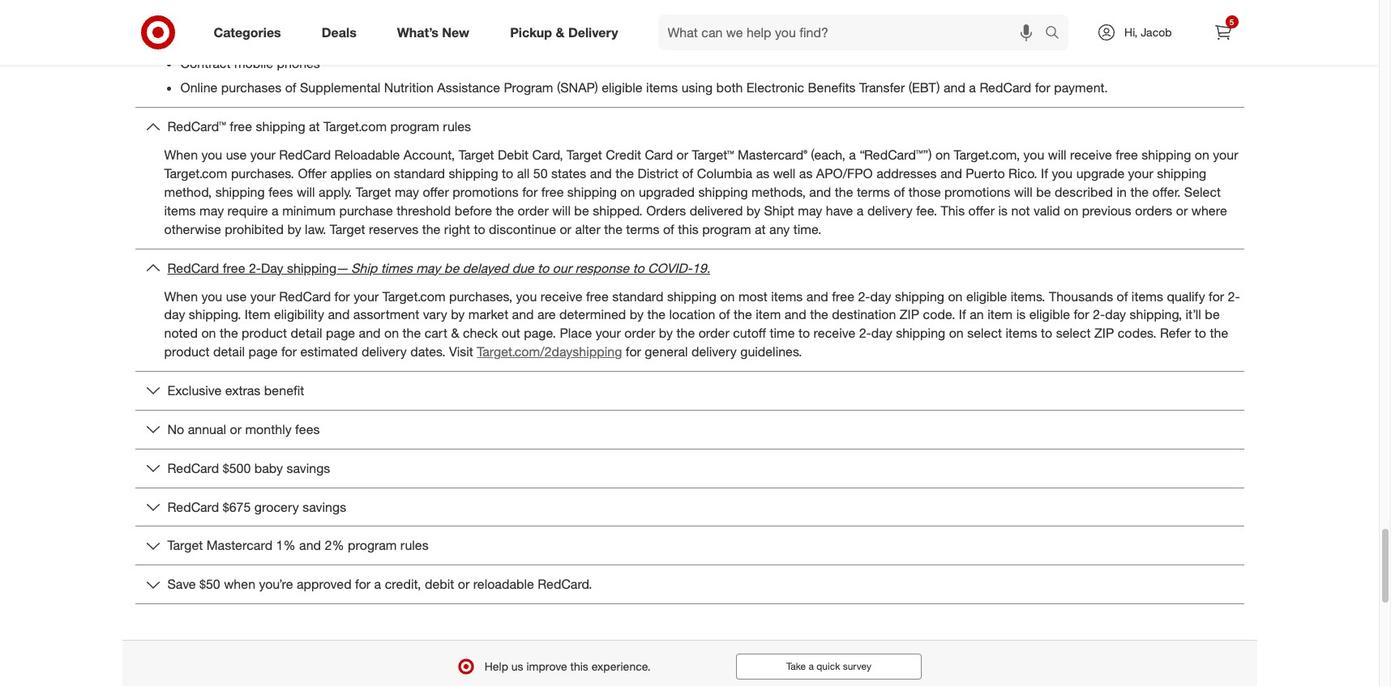 Task type: describe. For each thing, give the bounding box(es) containing it.
items up shipping,
[[1132, 288, 1163, 305]]

0 horizontal spatial offer
[[423, 184, 449, 200]]

on up shipped.
[[621, 184, 635, 200]]

new
[[442, 24, 470, 40]]

$500
[[223, 460, 251, 477]]

1 vertical spatial product
[[164, 344, 210, 360]]

will up described
[[1048, 147, 1067, 163]]

0 vertical spatial eligible
[[602, 80, 643, 96]]

transfer
[[859, 80, 905, 96]]

2- right qualify
[[1228, 288, 1240, 305]]

free down 50
[[541, 184, 564, 200]]

are
[[538, 307, 556, 323]]

to left covid-
[[633, 260, 644, 276]]

pickup & delivery
[[510, 24, 618, 40]]

to left all
[[502, 166, 513, 182]]

1 vertical spatial offer
[[969, 203, 995, 219]]

prohibited
[[225, 221, 284, 237]]

and up time
[[785, 307, 806, 323]]

out
[[502, 325, 520, 342]]

is inside when you use your redcard for your target.com purchases, you receive free standard shipping on most items and free 2-day shipping on eligible items. thousands of items qualify for 2- day shipping. item eligibility and assortment vary by market and are determined by the location of the item and the destination zip code. if an item is eligible for 2-day shipping, it'll be noted on the product detail page and on the cart & check out page. place your order by the order cutoff time to receive 2-day shipping on select items to select zip codes. refer to the product detail page for estimated delivery dates. visit
[[1016, 307, 1026, 323]]

credit,
[[385, 577, 421, 593]]

2- down prohibited
[[249, 260, 261, 276]]

day up codes.
[[1105, 307, 1126, 323]]

orders
[[646, 203, 686, 219]]

redcard inside when you use your redcard for your target.com purchases, you receive free standard shipping on most items and free 2-day shipping on eligible items. thousands of items qualify for 2- day shipping. item eligibility and assortment vary by market and are determined by the location of the item and the destination zip code. if an item is eligible for 2-day shipping, it'll be noted on the product detail page and on the cart & check out page. place your order by the order cutoff time to receive 2-day shipping on select items to select zip codes. refer to the product detail page for estimated delivery dates. visit
[[279, 288, 331, 305]]

be inside when you use your redcard for your target.com purchases, you receive free standard shipping on most items and free 2-day shipping on eligible items. thousands of items qualify for 2- day shipping. item eligibility and assortment vary by market and are determined by the location of the item and the destination zip code. if an item is eligible for 2-day shipping, it'll be noted on the product detail page and on the cart & check out page. place your order by the order cutoff time to receive 2-day shipping on select items to select zip codes. refer to the product detail page for estimated delivery dates. visit
[[1205, 307, 1220, 323]]

on down described
[[1064, 203, 1079, 219]]

otherwise
[[164, 221, 221, 237]]

2 item from the left
[[988, 307, 1013, 323]]

help us improve this experience.
[[485, 660, 651, 674]]

method,
[[164, 184, 212, 200]]

where
[[1192, 203, 1227, 219]]

improve
[[527, 660, 567, 674]]

covid-
[[648, 260, 692, 276]]

save
[[167, 577, 196, 593]]

to right time
[[799, 325, 810, 342]]

assortment
[[353, 307, 419, 323]]

1 select from the left
[[967, 325, 1002, 342]]

free up the "determined"
[[586, 288, 609, 305]]

time.
[[794, 221, 822, 237]]

debit
[[498, 147, 529, 163]]

general
[[645, 344, 688, 360]]

2%
[[325, 538, 344, 554]]

may up time.
[[798, 203, 822, 219]]

1 vertical spatial page
[[248, 344, 278, 360]]

of down phones
[[285, 80, 296, 96]]

both
[[716, 80, 743, 96]]

may up threshold
[[395, 184, 419, 200]]

delivered
[[690, 203, 743, 219]]

2 horizontal spatial order
[[699, 325, 729, 342]]

use for redcard free 2-day shipping
[[226, 288, 247, 305]]

it'll
[[1186, 307, 1201, 323]]

purchases,
[[449, 288, 513, 305]]

applies
[[330, 166, 372, 182]]

most
[[739, 288, 768, 305]]

redcard down annual
[[167, 460, 219, 477]]

your down the "determined"
[[596, 325, 621, 342]]

2 as from the left
[[799, 166, 813, 182]]

you're
[[259, 577, 293, 593]]

to down before
[[474, 221, 485, 237]]

on up code.
[[948, 288, 963, 305]]

items right 'most' at the right top of the page
[[771, 288, 803, 305]]

pickup & delivery link
[[496, 15, 638, 50]]

save $50 when you're approved for a credit, debit or reloadable redcard.
[[167, 577, 592, 593]]

target.com inside when you use your redcard for your target.com purchases, you receive free standard shipping on most items and free 2-day shipping on eligible items. thousands of items qualify for 2- day shipping. item eligibility and assortment vary by market and are determined by the location of the item and the destination zip code. if an item is eligible for 2-day shipping, it'll be noted on the product detail page and on the cart & check out page. place your order by the order cutoff time to receive 2-day shipping on select items to select zip codes. refer to the product detail page for estimated delivery dates. visit
[[382, 288, 446, 305]]

or left alter
[[560, 221, 572, 237]]

1 as from the left
[[756, 166, 770, 182]]

by left 'law.'
[[287, 221, 301, 237]]

when you use your redcard for your target.com purchases, you receive free standard shipping on most items and free 2-day shipping on eligible items. thousands of items qualify for 2- day shipping. item eligibility and assortment vary by market and are determined by the location of the item and the destination zip code. if an item is eligible for 2-day shipping, it'll be noted on the product detail page and on the cart & check out page. place your order by the order cutoff time to receive 2-day shipping on select items to select zip codes. refer to the product detail page for estimated delivery dates. visit
[[164, 288, 1240, 360]]

offer.
[[1153, 184, 1181, 200]]

fees inside dropdown button
[[295, 422, 320, 438]]

target mastercard 1% and 2% program rules
[[167, 538, 429, 554]]

be up alter
[[574, 203, 589, 219]]

redcard down "otherwise"
[[167, 260, 219, 276]]

before
[[455, 203, 492, 219]]

—
[[337, 260, 347, 276]]

day up noted
[[164, 307, 185, 323]]

approved
[[297, 577, 352, 593]]

0 vertical spatial &
[[556, 24, 565, 40]]

to down items.
[[1041, 325, 1053, 342]]

refer
[[1160, 325, 1191, 342]]

shipping,
[[1130, 307, 1182, 323]]

2- down thousands
[[1093, 307, 1105, 323]]

and up have
[[809, 184, 831, 200]]

of right location
[[719, 307, 730, 323]]

free up destination
[[832, 288, 855, 305]]

for left payment.
[[1035, 80, 1051, 96]]

deals link
[[308, 15, 377, 50]]

credit
[[606, 147, 641, 163]]

time
[[770, 325, 795, 342]]

in
[[1117, 184, 1127, 200]]

program for redcard™ free shipping at target.com program rules
[[390, 119, 439, 135]]

$675
[[223, 499, 251, 515]]

and up out
[[512, 307, 534, 323]]

free left day
[[223, 260, 245, 276]]

the left cart
[[403, 325, 421, 342]]

redcard $675 grocery savings button
[[135, 489, 1244, 527]]

be left "delayed"
[[444, 260, 459, 276]]

purchase
[[339, 203, 393, 219]]

and up those
[[940, 166, 962, 182]]

0 vertical spatial purchases
[[264, 5, 325, 21]]

noted
[[164, 325, 198, 342]]

program inside when you use your redcard reloadable account, target debit card, target credit card or target™ mastercard® (each, a "redcard™") on target.com, you will receive free shipping on your target.com purchases. offer applies on standard shipping to all 50 states and the district of columbia as well as apo/fpo addresses and puerto rico. if you upgrade your shipping method, shipping fees will apply. target may offer promotions for free shipping on upgraded shipping methods, and the terms of those promotions will be described in the offer. select items may require a minimum purchase threshold before the order will be shipped. orders delivered by shipt may have a delivery fee. this offer is not valid on previous orders or where otherwise prohibited by law. target reserves the right to discontinue or alter the terms of this program at any time.
[[702, 221, 751, 237]]

or down offer.
[[1176, 203, 1188, 219]]

fee.
[[916, 203, 937, 219]]

0 vertical spatial zip
[[900, 307, 919, 323]]

delivery inside when you use your redcard for your target.com purchases, you receive free standard shipping on most items and free 2-day shipping on eligible items. thousands of items qualify for 2- day shipping. item eligibility and assortment vary by market and are determined by the location of the item and the destination zip code. if an item is eligible for 2-day shipping, it'll be noted on the product detail page and on the cart & check out page. place your order by the order cutoff time to receive 2-day shipping on select items to select zip codes. refer to the product detail page for estimated delivery dates. visit
[[362, 344, 407, 360]]

will down rico.
[[1014, 184, 1033, 200]]

what's new
[[397, 24, 470, 40]]

reloadable
[[335, 147, 400, 163]]

5
[[1230, 17, 1234, 27]]

and right (ebt)
[[944, 80, 966, 96]]

you up 'shipping.'
[[201, 288, 222, 305]]

to left our
[[538, 260, 549, 276]]

you down redcard™
[[201, 147, 222, 163]]

the left location
[[647, 307, 666, 323]]

target inside "dropdown button"
[[167, 538, 203, 554]]

when for when you use your redcard reloadable account, target debit card, target credit card or target™ mastercard® (each, a "redcard™") on target.com, you will receive free shipping on your target.com purchases. offer applies on standard shipping to all 50 states and the district of columbia as well as apo/fpo addresses and puerto rico. if you upgrade your shipping method, shipping fees will apply. target may offer promotions for free shipping on upgraded shipping methods, and the terms of those promotions will be described in the offer. select items may require a minimum purchase threshold before the order will be shipped. orders delivered by shipt may have a delivery fee. this offer is not valid on previous orders or where otherwise prohibited by law. target reserves the right to discontinue or alter the terms of this program at any time.
[[164, 147, 198, 163]]

phones
[[277, 55, 320, 71]]

to down it'll at the top of the page
[[1195, 325, 1206, 342]]

program
[[504, 80, 553, 96]]

of down addresses
[[894, 184, 905, 200]]

us
[[511, 660, 523, 674]]

and down assortment
[[359, 325, 381, 342]]

you up rico.
[[1024, 147, 1045, 163]]

the right refer at the top right of the page
[[1210, 325, 1228, 342]]

ship
[[351, 260, 377, 276]]

any
[[769, 221, 790, 237]]

payment.
[[1054, 80, 1108, 96]]

on up "select"
[[1195, 147, 1210, 163]]

contract
[[180, 55, 231, 71]]

items up phones
[[272, 30, 304, 46]]

"redcard™")
[[860, 147, 932, 163]]

0 vertical spatial detail
[[291, 325, 322, 342]]

1 item from the left
[[756, 307, 781, 323]]

will up minimum
[[297, 184, 315, 200]]

require
[[227, 203, 268, 219]]

What can we help you find? suggestions appear below search field
[[658, 15, 1049, 50]]

save $50 when you're approved for a credit, debit or reloadable redcard. button
[[135, 566, 1244, 604]]

what's
[[397, 24, 439, 40]]

benefit
[[264, 383, 304, 399]]

fees inside when you use your redcard reloadable account, target debit card, target credit card or target™ mastercard® (each, a "redcard™") on target.com, you will receive free shipping on your target.com purchases. offer applies on standard shipping to all 50 states and the district of columbia as well as apo/fpo addresses and puerto rico. if you upgrade your shipping method, shipping fees will apply. target may offer promotions for free shipping on upgraded shipping methods, and the terms of those promotions will be described in the offer. select items may require a minimum purchase threshold before the order will be shipped. orders delivered by shipt may have a delivery fee. this offer is not valid on previous orders or where otherwise prohibited by law. target reserves the right to discontinue or alter the terms of this program at any time.
[[268, 184, 293, 200]]

reloadable
[[473, 577, 534, 593]]

0 vertical spatial page
[[326, 325, 355, 342]]

by up general
[[659, 325, 673, 342]]

for down eligibility
[[281, 344, 297, 360]]

of up codes.
[[1117, 288, 1128, 305]]

times
[[381, 260, 412, 276]]

2- down destination
[[859, 325, 871, 342]]

no annual or monthly fees button
[[135, 411, 1244, 449]]

(snap)
[[557, 80, 598, 96]]

reserves
[[369, 221, 419, 237]]

assistance
[[437, 80, 500, 96]]

addresses
[[877, 166, 937, 182]]

target mastercard 1% and 2% program rules button
[[135, 527, 1244, 565]]

a right require
[[272, 203, 279, 219]]

non-
[[180, 30, 209, 46]]

the up discontinue
[[496, 203, 514, 219]]

for left general
[[626, 344, 641, 360]]

on up addresses
[[936, 147, 950, 163]]

described
[[1055, 184, 1113, 200]]

1 horizontal spatial terms
[[857, 184, 890, 200]]

deals
[[322, 24, 357, 40]]

free up "upgrade"
[[1116, 147, 1138, 163]]

if inside when you use your redcard for your target.com purchases, you receive free standard shipping on most items and free 2-day shipping on eligible items. thousands of items qualify for 2- day shipping. item eligibility and assortment vary by market and are determined by the location of the item and the destination zip code. if an item is eligible for 2-day shipping, it'll be noted on the product detail page and on the cart & check out page. place your order by the order cutoff time to receive 2-day shipping on select items to select zip codes. refer to the product detail page for estimated delivery dates. visit
[[959, 307, 966, 323]]

of down orders
[[663, 221, 674, 237]]

contract mobile phones
[[180, 55, 320, 71]]

a up apo/fpo at the top right
[[849, 147, 856, 163]]

your up offer.
[[1128, 166, 1153, 182]]

methods,
[[752, 184, 806, 200]]

extras
[[225, 383, 260, 399]]

your up item
[[250, 288, 276, 305]]

your up "select"
[[1213, 147, 1238, 163]]

delivery inside when you use your redcard reloadable account, target debit card, target credit card or target™ mastercard® (each, a "redcard™") on target.com, you will receive free shipping on your target.com purchases. offer applies on standard shipping to all 50 states and the district of columbia as well as apo/fpo addresses and puerto rico. if you upgrade your shipping method, shipping fees will apply. target may offer promotions for free shipping on upgraded shipping methods, and the terms of those promotions will be described in the offer. select items may require a minimum purchase threshold before the order will be shipped. orders delivered by shipt may have a delivery fee. this offer is not valid on previous orders or where otherwise prohibited by law. target reserves the right to discontinue or alter the terms of this program at any time.
[[867, 203, 913, 219]]

guidelines.
[[740, 344, 802, 360]]

of up upgraded
[[682, 166, 693, 182]]

you up described
[[1052, 166, 1073, 182]]

previous
[[1082, 203, 1132, 219]]

1 horizontal spatial product
[[242, 325, 287, 342]]

target up the purchase
[[356, 184, 391, 200]]

categories
[[214, 24, 281, 40]]

items left using on the top of page
[[646, 80, 678, 96]]

on down reloadable
[[376, 166, 390, 182]]

shipped.
[[593, 203, 643, 219]]

on down 'shipping.'
[[201, 325, 216, 342]]



Task type: vqa. For each thing, say whether or not it's contained in the screenshot.
2nd select from the left
yes



Task type: locate. For each thing, give the bounding box(es) containing it.
0 vertical spatial this
[[678, 221, 699, 237]]

quick
[[817, 661, 840, 673]]

search button
[[1038, 15, 1077, 54]]

valid
[[1034, 203, 1060, 219]]

redcard $500 baby savings button
[[135, 450, 1244, 488]]

no annual or monthly fees
[[167, 422, 320, 438]]

receive up are
[[541, 288, 583, 305]]

hi,
[[1125, 25, 1138, 39]]

survey
[[843, 661, 872, 673]]

0 horizontal spatial if
[[959, 307, 966, 323]]

& right cart
[[451, 325, 459, 342]]

0 vertical spatial use
[[226, 147, 247, 163]]

use for redcard™ free shipping at target.com program rules
[[226, 147, 247, 163]]

rules up credit,
[[400, 538, 429, 554]]

market
[[468, 307, 508, 323]]

redcard™
[[167, 119, 226, 135]]

search
[[1038, 26, 1077, 42]]

1 vertical spatial at
[[755, 221, 766, 237]]

0 vertical spatial if
[[1041, 166, 1048, 182]]

rules for target mastercard 1% and 2% program rules
[[400, 538, 429, 554]]

day up destination
[[870, 288, 891, 305]]

thousands
[[1049, 288, 1113, 305]]

& inside when you use your redcard for your target.com purchases, you receive free standard shipping on most items and free 2-day shipping on eligible items. thousands of items qualify for 2- day shipping. item eligibility and assortment vary by market and are determined by the location of the item and the destination zip code. if an item is eligible for 2-day shipping, it'll be noted on the product detail page and on the cart & check out page. place your order by the order cutoff time to receive 2-day shipping on select items to select zip codes. refer to the product detail page for estimated delivery dates. visit
[[451, 325, 459, 342]]

0 horizontal spatial at
[[309, 119, 320, 135]]

delivery down cutoff
[[692, 344, 737, 360]]

select
[[1184, 184, 1221, 200]]

mobile
[[234, 55, 273, 71]]

program right 2%
[[348, 538, 397, 554]]

standard inside when you use your redcard for your target.com purchases, you receive free standard shipping on most items and free 2-day shipping on eligible items. thousands of items qualify for 2- day shipping. item eligibility and assortment vary by market and are determined by the location of the item and the destination zip code. if an item is eligible for 2-day shipping, it'll be noted on the product detail page and on the cart & check out page. place your order by the order cutoff time to receive 2-day shipping on select items to select zip codes. refer to the product detail page for estimated delivery dates. visit
[[612, 288, 664, 305]]

1 vertical spatial rules
[[400, 538, 429, 554]]

law.
[[305, 221, 326, 237]]

pickup
[[510, 24, 552, 40]]

fees right monthly
[[295, 422, 320, 438]]

this right "improve"
[[570, 660, 588, 674]]

purchases down "contract mobile phones"
[[221, 80, 282, 96]]

target.com inside when you use your redcard reloadable account, target debit card, target credit card or target™ mastercard® (each, a "redcard™") on target.com, you will receive free shipping on your target.com purchases. offer applies on standard shipping to all 50 states and the district of columbia as well as apo/fpo addresses and puerto rico. if you upgrade your shipping method, shipping fees will apply. target may offer promotions for free shipping on upgraded shipping methods, and the terms of those promotions will be described in the offer. select items may require a minimum purchase threshold before the order will be shipped. orders delivered by shipt may have a delivery fee. this offer is not valid on previous orders or where otherwise prohibited by law. target reserves the right to discontinue or alter the terms of this program at any time.
[[164, 166, 227, 182]]

by up the target.com/2dayshipping for general delivery guidelines.
[[630, 307, 644, 323]]

or right debit
[[458, 577, 470, 593]]

purchases.
[[231, 166, 294, 182]]

well
[[773, 166, 796, 182]]

day down destination
[[871, 325, 892, 342]]

supplemental
[[300, 80, 381, 96]]

categories link
[[200, 15, 301, 50]]

2 vertical spatial target.com
[[382, 288, 446, 305]]

50
[[533, 166, 548, 182]]

1 vertical spatial target.com
[[164, 166, 227, 182]]

is left not
[[998, 203, 1008, 219]]

when down redcard™
[[164, 147, 198, 163]]

upgraded
[[639, 184, 695, 200]]

1 vertical spatial standard
[[612, 288, 664, 305]]

1 vertical spatial purchases
[[221, 80, 282, 96]]

0 horizontal spatial delivery
[[362, 344, 407, 360]]

apo/fpo
[[816, 166, 873, 182]]

1 horizontal spatial offer
[[969, 203, 995, 219]]

2 vertical spatial eligible
[[1029, 307, 1070, 323]]

savings right 'baby'
[[287, 460, 330, 477]]

1 horizontal spatial if
[[1041, 166, 1048, 182]]

delayed
[[463, 260, 508, 276]]

exclusive extras benefit button
[[135, 372, 1244, 410]]

1 horizontal spatial delivery
[[692, 344, 737, 360]]

be up the valid
[[1036, 184, 1051, 200]]

1 vertical spatial receive
[[541, 288, 583, 305]]

non-returnable items
[[180, 30, 304, 46]]

by right vary
[[451, 307, 465, 323]]

1 horizontal spatial page
[[326, 325, 355, 342]]

may right times
[[416, 260, 440, 276]]

1 horizontal spatial select
[[1056, 325, 1091, 342]]

and up estimated
[[328, 307, 350, 323]]

1 horizontal spatial rules
[[443, 119, 471, 135]]

receive
[[1070, 147, 1112, 163], [541, 288, 583, 305], [814, 325, 856, 342]]

eligible up an
[[966, 288, 1007, 305]]

a right have
[[857, 203, 864, 219]]

order up discontinue
[[518, 203, 549, 219]]

1 horizontal spatial receive
[[814, 325, 856, 342]]

target up the non-
[[180, 5, 216, 21]]

standard inside when you use your redcard reloadable account, target debit card, target credit card or target™ mastercard® (each, a "redcard™") on target.com, you will receive free shipping on your target.com purchases. offer applies on standard shipping to all 50 states and the district of columbia as well as apo/fpo addresses and puerto rico. if you upgrade your shipping method, shipping fees will apply. target may offer promotions for free shipping on upgraded shipping methods, and the terms of those promotions will be described in the offer. select items may require a minimum purchase threshold before the order will be shipped. orders delivered by shipt may have a delivery fee. this offer is not valid on previous orders or where otherwise prohibited by law. target reserves the right to discontinue or alter the terms of this program at any time.
[[394, 166, 445, 182]]

vary
[[423, 307, 447, 323]]

program for target mastercard 1% and 2% program rules
[[348, 538, 397, 554]]

receive up "upgrade"
[[1070, 147, 1112, 163]]

0 vertical spatial target.com
[[324, 119, 387, 135]]

annual
[[188, 422, 226, 438]]

2 horizontal spatial receive
[[1070, 147, 1112, 163]]

and right 'most' at the right top of the page
[[807, 288, 828, 305]]

1 horizontal spatial order
[[624, 325, 655, 342]]

rules inside "dropdown button"
[[400, 538, 429, 554]]

0 horizontal spatial promotions
[[453, 184, 519, 200]]

0 vertical spatial offer
[[423, 184, 449, 200]]

1 horizontal spatial eligible
[[966, 288, 1007, 305]]

take a quick survey
[[786, 661, 872, 673]]

is inside when you use your redcard reloadable account, target debit card, target credit card or target™ mastercard® (each, a "redcard™") on target.com, you will receive free shipping on your target.com purchases. offer applies on standard shipping to all 50 states and the district of columbia as well as apo/fpo addresses and puerto rico. if you upgrade your shipping method, shipping fees will apply. target may offer promotions for free shipping on upgraded shipping methods, and the terms of those promotions will be described in the offer. select items may require a minimum purchase threshold before the order will be shipped. orders delivered by shipt may have a delivery fee. this offer is not valid on previous orders or where otherwise prohibited by law. target reserves the right to discontinue or alter the terms of this program at any time.
[[998, 203, 1008, 219]]

1 vertical spatial eligible
[[966, 288, 1007, 305]]

0 horizontal spatial is
[[998, 203, 1008, 219]]

rules inside dropdown button
[[443, 119, 471, 135]]

if inside when you use your redcard reloadable account, target debit card, target credit card or target™ mastercard® (each, a "redcard™") on target.com, you will receive free shipping on your target.com purchases. offer applies on standard shipping to all 50 states and the district of columbia as well as apo/fpo addresses and puerto rico. if you upgrade your shipping method, shipping fees will apply. target may offer promotions for free shipping on upgraded shipping methods, and the terms of those promotions will be described in the offer. select items may require a minimum purchase threshold before the order will be shipped. orders delivered by shipt may have a delivery fee. this offer is not valid on previous orders or where otherwise prohibited by law. target reserves the right to discontinue or alter the terms of this program at any time.
[[1041, 166, 1048, 182]]

offer up threshold
[[423, 184, 449, 200]]

delivery down assortment
[[362, 344, 407, 360]]

this inside when you use your redcard reloadable account, target debit card, target credit card or target™ mastercard® (each, a "redcard™") on target.com, you will receive free shipping on your target.com purchases. offer applies on standard shipping to all 50 states and the district of columbia as well as apo/fpo addresses and puerto rico. if you upgrade your shipping method, shipping fees will apply. target may offer promotions for free shipping on upgraded shipping methods, and the terms of those promotions will be described in the offer. select items may require a minimum purchase threshold before the order will be shipped. orders delivered by shipt may have a delivery fee. this offer is not valid on previous orders or where otherwise prohibited by law. target reserves the right to discontinue or alter the terms of this program at any time.
[[678, 221, 699, 237]]

may up "otherwise"
[[199, 203, 224, 219]]

the down location
[[677, 325, 695, 342]]

cutoff
[[733, 325, 766, 342]]

1 horizontal spatial this
[[678, 221, 699, 237]]

2 when from the top
[[164, 288, 198, 305]]

savings inside redcard $675 grocery savings dropdown button
[[303, 499, 346, 515]]

0 horizontal spatial select
[[967, 325, 1002, 342]]

online purchases of supplemental nutrition assistance program (snap) eligible items using both electronic benefits transfer (ebt) and a redcard for payment.
[[180, 80, 1108, 96]]

target up states
[[567, 147, 602, 163]]

0 horizontal spatial rules
[[400, 538, 429, 554]]

1 horizontal spatial &
[[556, 24, 565, 40]]

0 horizontal spatial order
[[518, 203, 549, 219]]

0 horizontal spatial receive
[[541, 288, 583, 305]]

2 vertical spatial program
[[348, 538, 397, 554]]

card
[[645, 147, 673, 163]]

experience.
[[592, 660, 651, 674]]

target.com up reloadable
[[324, 119, 387, 135]]

alter
[[575, 221, 601, 237]]

2 promotions from the left
[[945, 184, 1011, 200]]

when up noted
[[164, 288, 198, 305]]

a right (ebt)
[[969, 80, 976, 96]]

redcard free 2-day shipping — ship times may be delayed due to our response to covid-19.
[[167, 260, 710, 276]]

2 use from the top
[[226, 288, 247, 305]]

page.
[[524, 325, 556, 342]]

shipping inside dropdown button
[[256, 119, 305, 135]]

1 vertical spatial detail
[[213, 344, 245, 360]]

promotions up before
[[453, 184, 519, 200]]

1 vertical spatial when
[[164, 288, 198, 305]]

the up cutoff
[[734, 307, 752, 323]]

0 vertical spatial standard
[[394, 166, 445, 182]]

order inside when you use your redcard reloadable account, target debit card, target credit card or target™ mastercard® (each, a "redcard™") on target.com, you will receive free shipping on your target.com purchases. offer applies on standard shipping to all 50 states and the district of columbia as well as apo/fpo addresses and puerto rico. if you upgrade your shipping method, shipping fees will apply. target may offer promotions for free shipping on upgraded shipping methods, and the terms of those promotions will be described in the offer. select items may require a minimum purchase threshold before the order will be shipped. orders delivered by shipt may have a delivery fee. this offer is not valid on previous orders or where otherwise prohibited by law. target reserves the right to discontinue or alter the terms of this program at any time.
[[518, 203, 549, 219]]

promotions down "puerto"
[[945, 184, 1011, 200]]

terms down apo/fpo at the top right
[[857, 184, 890, 200]]

and down credit
[[590, 166, 612, 182]]

0 vertical spatial rules
[[443, 119, 471, 135]]

savings
[[287, 460, 330, 477], [303, 499, 346, 515]]

or right annual
[[230, 422, 242, 438]]

may
[[395, 184, 419, 200], [199, 203, 224, 219], [798, 203, 822, 219], [416, 260, 440, 276]]

is down items.
[[1016, 307, 1026, 323]]

1 horizontal spatial promotions
[[945, 184, 1011, 200]]

those
[[909, 184, 941, 200]]

codes.
[[1118, 325, 1157, 342]]

eligible down items.
[[1029, 307, 1070, 323]]

0 vertical spatial fees
[[268, 184, 293, 200]]

items
[[272, 30, 304, 46], [646, 80, 678, 96], [164, 203, 196, 219], [771, 288, 803, 305], [1132, 288, 1163, 305], [1006, 325, 1037, 342]]

terms
[[857, 184, 890, 200], [626, 221, 660, 237]]

at inside when you use your redcard reloadable account, target debit card, target credit card or target™ mastercard® (each, a "redcard™") on target.com, you will receive free shipping on your target.com purchases. offer applies on standard shipping to all 50 states and the district of columbia as well as apo/fpo addresses and puerto rico. if you upgrade your shipping method, shipping fees will apply. target may offer promotions for free shipping on upgraded shipping methods, and the terms of those promotions will be described in the offer. select items may require a minimum purchase threshold before the order will be shipped. orders delivered by shipt may have a delivery fee. this offer is not valid on previous orders or where otherwise prohibited by law. target reserves the right to discontinue or alter the terms of this program at any time.
[[755, 221, 766, 237]]

1 vertical spatial &
[[451, 325, 459, 342]]

this down orders
[[678, 221, 699, 237]]

for inside dropdown button
[[355, 577, 371, 593]]

destination
[[832, 307, 896, 323]]

1 horizontal spatial fees
[[295, 422, 320, 438]]

0 vertical spatial at
[[309, 119, 320, 135]]

on down assortment
[[384, 325, 399, 342]]

the right in
[[1131, 184, 1149, 200]]

right
[[444, 221, 470, 237]]

qualify
[[1167, 288, 1205, 305]]

when inside when you use your redcard for your target.com purchases, you receive free standard shipping on most items and free 2-day shipping on eligible items. thousands of items qualify for 2- day shipping. item eligibility and assortment vary by market and are determined by the location of the item and the destination zip code. if an item is eligible for 2-day shipping, it'll be noted on the product detail page and on the cart & check out page. place your order by the order cutoff time to receive 2-day shipping on select items to select zip codes. refer to the product detail page for estimated delivery dates. visit
[[164, 288, 198, 305]]

eligible right the (snap)
[[602, 80, 643, 96]]

1%
[[276, 538, 296, 554]]

program inside dropdown button
[[390, 119, 439, 135]]

the down 'shipping.'
[[220, 325, 238, 342]]

states
[[551, 166, 586, 182]]

0 vertical spatial receive
[[1070, 147, 1112, 163]]

0 horizontal spatial item
[[756, 307, 781, 323]]

for down all
[[522, 184, 538, 200]]

apply.
[[319, 184, 352, 200]]

at left any
[[755, 221, 766, 237]]

target.com,
[[954, 147, 1020, 163]]

19.
[[692, 260, 710, 276]]

of
[[285, 80, 296, 96], [682, 166, 693, 182], [894, 184, 905, 200], [663, 221, 674, 237], [1117, 288, 1128, 305], [719, 307, 730, 323]]

or
[[677, 147, 688, 163], [1176, 203, 1188, 219], [560, 221, 572, 237], [230, 422, 242, 438], [458, 577, 470, 593]]

select down an
[[967, 325, 1002, 342]]

savings inside redcard $500 baby savings dropdown button
[[287, 460, 330, 477]]

1 horizontal spatial is
[[1016, 307, 1026, 323]]

and inside "dropdown button"
[[299, 538, 321, 554]]

0 horizontal spatial zip
[[900, 307, 919, 323]]

items down items.
[[1006, 325, 1037, 342]]

(ebt)
[[909, 80, 940, 96]]

have
[[826, 203, 853, 219]]

a inside button
[[809, 661, 814, 673]]

1 vertical spatial program
[[702, 221, 751, 237]]

visit
[[449, 344, 473, 360]]

0 vertical spatial program
[[390, 119, 439, 135]]

the left destination
[[810, 307, 829, 323]]

items inside when you use your redcard reloadable account, target debit card, target credit card or target™ mastercard® (each, a "redcard™") on target.com, you will receive free shipping on your target.com purchases. offer applies on standard shipping to all 50 states and the district of columbia as well as apo/fpo addresses and puerto rico. if you upgrade your shipping method, shipping fees will apply. target may offer promotions for free shipping on upgraded shipping methods, and the terms of those promotions will be described in the offer. select items may require a minimum purchase threshold before the order will be shipped. orders delivered by shipt may have a delivery fee. this offer is not valid on previous orders or where otherwise prohibited by law. target reserves the right to discontinue or alter the terms of this program at any time.
[[164, 203, 196, 219]]

when you use your redcard reloadable account, target debit card, target credit card or target™ mastercard® (each, a "redcard™") on target.com, you will receive free shipping on your target.com purchases. offer applies on standard shipping to all 50 states and the district of columbia as well as apo/fpo addresses and puerto rico. if you upgrade your shipping method, shipping fees will apply. target may offer promotions for free shipping on upgraded shipping methods, and the terms of those promotions will be described in the offer. select items may require a minimum purchase threshold before the order will be shipped. orders delivered by shipt may have a delivery fee. this offer is not valid on previous orders or where otherwise prohibited by law. target reserves the right to discontinue or alter the terms of this program at any time.
[[164, 147, 1238, 237]]

& right pickup
[[556, 24, 565, 40]]

zip left codes.
[[1095, 325, 1114, 342]]

0 horizontal spatial fees
[[268, 184, 293, 200]]

use inside when you use your redcard for your target.com purchases, you receive free standard shipping on most items and free 2-day shipping on eligible items. thousands of items qualify for 2- day shipping. item eligibility and assortment vary by market and are determined by the location of the item and the destination zip code. if an item is eligible for 2-day shipping, it'll be noted on the product detail page and on the cart & check out page. place your order by the order cutoff time to receive 2-day shipping on select items to select zip codes. refer to the product detail page for estimated delivery dates. visit
[[226, 288, 247, 305]]

1 promotions from the left
[[453, 184, 519, 200]]

target down the purchase
[[330, 221, 365, 237]]

1 vertical spatial is
[[1016, 307, 1026, 323]]

redcard up target.com,
[[980, 80, 1031, 96]]

online
[[180, 80, 218, 96]]

target up save
[[167, 538, 203, 554]]

eligibility
[[274, 307, 324, 323]]

1 vertical spatial terms
[[626, 221, 660, 237]]

redcard inside when you use your redcard reloadable account, target debit card, target credit card or target™ mastercard® (each, a "redcard™") on target.com, you will receive free shipping on your target.com purchases. offer applies on standard shipping to all 50 states and the district of columbia as well as apo/fpo addresses and puerto rico. if you upgrade your shipping method, shipping fees will apply. target may offer promotions for free shipping on upgraded shipping methods, and the terms of those promotions will be described in the offer. select items may require a minimum purchase threshold before the order will be shipped. orders delivered by shipt may have a delivery fee. this offer is not valid on previous orders or where otherwise prohibited by law. target reserves the right to discontinue or alter the terms of this program at any time.
[[279, 147, 331, 163]]

determined
[[559, 307, 626, 323]]

card,
[[532, 147, 563, 163]]

threshold
[[397, 203, 451, 219]]

or right card
[[677, 147, 688, 163]]

the down threshold
[[422, 221, 441, 237]]

the down apo/fpo at the top right
[[835, 184, 853, 200]]

1 vertical spatial fees
[[295, 422, 320, 438]]

1 horizontal spatial standard
[[612, 288, 664, 305]]

2 vertical spatial receive
[[814, 325, 856, 342]]

0 horizontal spatial terms
[[626, 221, 660, 237]]

upgrade
[[1076, 166, 1125, 182]]

savings for redcard $675 grocery savings
[[303, 499, 346, 515]]

use inside when you use your redcard reloadable account, target debit card, target credit card or target™ mastercard® (each, a "redcard™") on target.com, you will receive free shipping on your target.com purchases. offer applies on standard shipping to all 50 states and the district of columbia as well as apo/fpo addresses and puerto rico. if you upgrade your shipping method, shipping fees will apply. target may offer promotions for free shipping on upgraded shipping methods, and the terms of those promotions will be described in the offer. select items may require a minimum purchase threshold before the order will be shipped. orders delivered by shipt may have a delivery fee. this offer is not valid on previous orders or where otherwise prohibited by law. target reserves the right to discontinue or alter the terms of this program at any time.
[[226, 147, 247, 163]]

1 horizontal spatial at
[[755, 221, 766, 237]]

0 horizontal spatial detail
[[213, 344, 245, 360]]

1 horizontal spatial item
[[988, 307, 1013, 323]]

0 horizontal spatial standard
[[394, 166, 445, 182]]

detail
[[291, 325, 322, 342], [213, 344, 245, 360]]

redcard™ free shipping at target.com program rules button
[[135, 108, 1244, 146]]

code.
[[923, 307, 955, 323]]

day
[[870, 288, 891, 305], [164, 307, 185, 323], [1105, 307, 1126, 323], [871, 325, 892, 342]]

eligible
[[602, 80, 643, 96], [966, 288, 1007, 305], [1029, 307, 1070, 323]]

1 when from the top
[[164, 147, 198, 163]]

0 horizontal spatial product
[[164, 344, 210, 360]]

for down —
[[335, 288, 350, 305]]

to
[[502, 166, 513, 182], [474, 221, 485, 237], [538, 260, 549, 276], [633, 260, 644, 276], [799, 325, 810, 342], [1041, 325, 1053, 342], [1195, 325, 1206, 342]]

1 vertical spatial zip
[[1095, 325, 1114, 342]]

2 horizontal spatial delivery
[[867, 203, 913, 219]]

1 vertical spatial if
[[959, 307, 966, 323]]

program inside "dropdown button"
[[348, 538, 397, 554]]

will down states
[[552, 203, 571, 219]]

rules for redcard™ free shipping at target.com program rules
[[443, 119, 471, 135]]

when inside when you use your redcard reloadable account, target debit card, target credit card or target™ mastercard® (each, a "redcard™") on target.com, you will receive free shipping on your target.com purchases. offer applies on standard shipping to all 50 states and the district of columbia as well as apo/fpo addresses and puerto rico. if you upgrade your shipping method, shipping fees will apply. target may offer promotions for free shipping on upgraded shipping methods, and the terms of those promotions will be described in the offer. select items may require a minimum purchase threshold before the order will be shipped. orders delivered by shipt may have a delivery fee. this offer is not valid on previous orders or where otherwise prohibited by law. target reserves the right to discontinue or alter the terms of this program at any time.
[[164, 147, 198, 163]]

estimated
[[300, 344, 358, 360]]

delivery
[[568, 24, 618, 40]]

target left debit
[[459, 147, 494, 163]]

2 select from the left
[[1056, 325, 1091, 342]]

1 use from the top
[[226, 147, 247, 163]]

0 horizontal spatial page
[[248, 344, 278, 360]]

receive inside when you use your redcard reloadable account, target debit card, target credit card or target™ mastercard® (each, a "redcard™") on target.com, you will receive free shipping on your target.com purchases. offer applies on standard shipping to all 50 states and the district of columbia as well as apo/fpo addresses and puerto rico. if you upgrade your shipping method, shipping fees will apply. target may offer promotions for free shipping on upgraded shipping methods, and the terms of those promotions will be described in the offer. select items may require a minimum purchase threshold before the order will be shipped. orders delivered by shipt may have a delivery fee. this offer is not valid on previous orders or where otherwise prohibited by law. target reserves the right to discontinue or alter the terms of this program at any time.
[[1070, 147, 1112, 163]]

free inside dropdown button
[[230, 119, 252, 135]]

0 horizontal spatial eligible
[[602, 80, 643, 96]]

puerto
[[966, 166, 1005, 182]]

fees down purchases.
[[268, 184, 293, 200]]

0 vertical spatial is
[[998, 203, 1008, 219]]

1 vertical spatial this
[[570, 660, 588, 674]]

at inside dropdown button
[[309, 119, 320, 135]]

target.com inside dropdown button
[[324, 119, 387, 135]]

and right "1%"
[[299, 538, 321, 554]]

0 horizontal spatial as
[[756, 166, 770, 182]]

for right qualify
[[1209, 288, 1224, 305]]

exclusive
[[167, 383, 222, 399]]

1 horizontal spatial detail
[[291, 325, 322, 342]]

redcard up eligibility
[[279, 288, 331, 305]]

0 horizontal spatial &
[[451, 325, 459, 342]]

savings for redcard $500 baby savings
[[287, 460, 330, 477]]

dates.
[[410, 344, 446, 360]]

hi, jacob
[[1125, 25, 1172, 39]]

a inside dropdown button
[[374, 577, 381, 593]]

1 vertical spatial savings
[[303, 499, 346, 515]]

0 horizontal spatial this
[[570, 660, 588, 674]]

when for when you use your redcard for your target.com purchases, you receive free standard shipping on most items and free 2-day shipping on eligible items. thousands of items qualify for 2- day shipping. item eligibility and assortment vary by market and are determined by the location of the item and the destination zip code. if an item is eligible for 2-day shipping, it'll be noted on the product detail page and on the cart & check out page. place your order by the order cutoff time to receive 2-day shipping on select items to select zip codes. refer to the product detail page for estimated delivery dates. visit
[[164, 288, 198, 305]]

for right approved in the left of the page
[[355, 577, 371, 593]]

1 horizontal spatial zip
[[1095, 325, 1114, 342]]

order
[[518, 203, 549, 219], [624, 325, 655, 342], [699, 325, 729, 342]]

1 horizontal spatial as
[[799, 166, 813, 182]]

2- up destination
[[858, 288, 870, 305]]

program down delivered
[[702, 221, 751, 237]]

2 horizontal spatial eligible
[[1029, 307, 1070, 323]]

detail down eligibility
[[291, 325, 322, 342]]

all
[[517, 166, 530, 182]]

no
[[167, 422, 184, 438]]

for inside when you use your redcard reloadable account, target debit card, target credit card or target™ mastercard® (each, a "redcard™") on target.com, you will receive free shipping on your target.com purchases. offer applies on standard shipping to all 50 states and the district of columbia as well as apo/fpo addresses and puerto rico. if you upgrade your shipping method, shipping fees will apply. target may offer promotions for free shipping on upgraded shipping methods, and the terms of those promotions will be described in the offer. select items may require a minimum purchase threshold before the order will be shipped. orders delivered by shipt may have a delivery fee. this offer is not valid on previous orders or where otherwise prohibited by law. target reserves the right to discontinue or alter the terms of this program at any time.
[[522, 184, 538, 200]]

0 vertical spatial terms
[[857, 184, 890, 200]]

0 vertical spatial product
[[242, 325, 287, 342]]

0 vertical spatial when
[[164, 147, 198, 163]]

1 vertical spatial use
[[226, 288, 247, 305]]

as down mastercard®
[[756, 166, 770, 182]]

shipt
[[764, 203, 794, 219]]

0 vertical spatial savings
[[287, 460, 330, 477]]

by left shipt
[[747, 203, 760, 219]]

the down credit
[[616, 166, 634, 182]]



